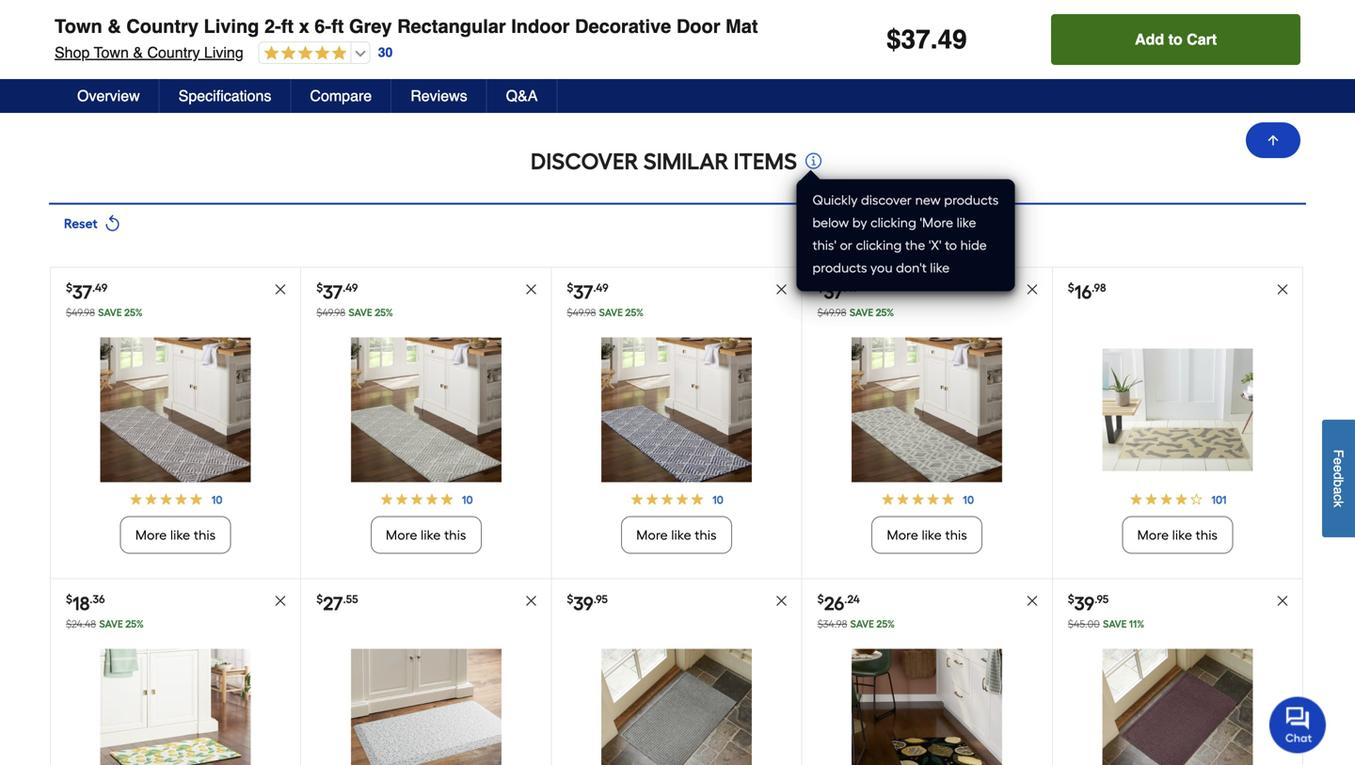 Task type: describe. For each thing, give the bounding box(es) containing it.
1 horizontal spatial products
[[944, 192, 999, 208]]

rectangular for town & country living 2-ft x 6-ft grey rectangular indoor decorative door mat
[[397, 16, 506, 37]]

this for clorox 2-ft x 3-ft gray rectangular indoor door mat image
[[1196, 527, 1218, 543]]

& for town & country living 2-ft x 6-ft grey rectangular indoor decorative door mat item # 5657057 | model # 3a-e001-451
[[102, 0, 116, 22]]

& down "|"
[[133, 44, 143, 61]]

reviews
[[411, 87, 467, 104]]

town & country living 2-ft x 6-ft grey rectangular indoor decorative door mat item # 5657057 | model # 3a-e001-451
[[49, 0, 752, 43]]

4 more from the left
[[887, 527, 919, 543]]

2- for town & country living 2-ft x 6-ft grey rectangular indoor decorative door mat
[[264, 16, 281, 37]]

1 $49.98 from the left
[[66, 306, 95, 319]]

2 this from the left
[[444, 527, 466, 543]]

more for clorox 2-ft x 3-ft gray rectangular indoor door mat image
[[1137, 527, 1169, 543]]

q&a button
[[487, 79, 558, 113]]

$ 37 . 49
[[887, 24, 967, 55]]

mat for town & country living 2-ft x 6-ft grey rectangular indoor decorative door mat item # 5657057 | model # 3a-e001-451
[[720, 0, 752, 22]]

arrow up image
[[1266, 133, 1281, 148]]

1 39 from the left
[[574, 592, 594, 615]]

like for fifth the more like this list item from the right
[[170, 527, 190, 543]]

.55
[[343, 593, 358, 606]]

like for third the more like this list item from left
[[671, 527, 691, 543]]

add to cart
[[1135, 31, 1217, 48]]

4 more like this list item from the left
[[802, 337, 1052, 578]]

indoor for town & country living 2-ft x 6-ft grey rectangular indoor decorative door mat
[[511, 16, 570, 37]]

decorative for town & country living 2-ft x 6-ft grey rectangular indoor decorative door mat
[[575, 16, 671, 37]]

in-
[[1060, 34, 1075, 49]]

27
[[323, 592, 343, 615]]

or inside quickly discover new products below by clicking 'more like this' or clicking the 'x' to hide products you don't like
[[840, 237, 853, 253]]

'x'
[[929, 237, 942, 253]]

town & country living 2-ft x 6-ft grey rectangular indoor decorative door mat image
[[100, 337, 251, 482]]

free
[[1225, 34, 1247, 49]]

$ 26 .24
[[817, 592, 860, 615]]

1 e from the top
[[1331, 458, 1346, 465]]

1 more like this list item from the left
[[51, 337, 300, 578]]

1 vertical spatial products
[[813, 260, 867, 276]]

specifications button
[[160, 79, 291, 113]]

451
[[251, 28, 273, 43]]

.24
[[844, 593, 860, 606]]

this for town & country living 2-ft x 6-ft navy blue rectangular indoor decorative door mat image
[[695, 527, 717, 543]]

to inside quickly discover new products below by clicking 'more like this' or clicking the 'x' to hide products you don't like
[[945, 237, 957, 253]]

$45.00 save 11%
[[1068, 618, 1145, 630]]

grey for town & country living 2-ft x 6-ft grey rectangular indoor decorative door mat item # 5657057 | model # 3a-e001-451
[[343, 0, 386, 22]]

.49 for 2nd town & country living 2-ft x 6-ft sage green rectangular indoor decorative door mat image from right
[[343, 281, 358, 295]]

& for town & country living 2-ft x 6-ft grey rectangular indoor decorative door mat
[[108, 16, 121, 37]]

2 # from the left
[[188, 28, 196, 43]]

k
[[1331, 501, 1346, 507]]

$ 37 .49 for 1st town & country living 2-ft x 6-ft sage green rectangular indoor decorative door mat image from the right
[[817, 281, 859, 303]]

4 $49.98 from the left
[[817, 306, 847, 319]]

$24.48
[[66, 618, 96, 630]]

decorative for town & country living 2-ft x 6-ft grey rectangular indoor decorative door mat item # 5657057 | model # 3a-e001-451
[[569, 0, 666, 22]]

compare
[[310, 87, 372, 104]]

this for town & country living 2-ft x 6-ft grey rectangular indoor decorative door mat image
[[194, 527, 216, 543]]

1 vertical spatial clicking
[[856, 237, 902, 253]]

return
[[881, 34, 921, 49]]

mat for town & country living 2-ft x 6-ft grey rectangular indoor decorative door mat
[[726, 16, 758, 37]]

3a-
[[196, 28, 216, 43]]

f e e d b a c k
[[1331, 449, 1346, 507]]

x for town & country living 2-ft x 6-ft grey rectangular indoor decorative door mat
[[299, 16, 309, 37]]

$ inside $ 18 .36
[[66, 593, 72, 606]]

.49 for town & country living 2-ft x 6-ft navy blue rectangular indoor decorative door mat image
[[593, 281, 609, 295]]

3 $49.98 from the left
[[567, 306, 596, 319]]

'more
[[920, 214, 953, 230]]

add
[[1135, 31, 1164, 48]]

$ 27 .55
[[316, 592, 358, 615]]

2 $ 39 .95 from the left
[[1068, 592, 1109, 615]]

$ 16 .98
[[1068, 281, 1106, 303]]

$45.00
[[1068, 618, 1100, 630]]

6- for town & country living 2-ft x 6-ft grey rectangular indoor decorative door mat
[[315, 16, 331, 37]]

$ 37 .49 for town & country living 2-ft x 6-ft navy blue rectangular indoor decorative door mat image
[[567, 281, 609, 303]]

2 more like this list item from the left
[[301, 337, 551, 578]]

town & country living 2-ft x 6-ft grey rectangular indoor decorative door mat
[[55, 16, 758, 37]]

overview button
[[58, 79, 160, 113]]

more like this for more like this button corresponding to clorox 2-ft x 3-ft gray rectangular indoor door mat image
[[1137, 527, 1218, 543]]

specifications
[[179, 87, 271, 104]]

$49.98 save 25% for town & country living 2-ft x 6-ft navy blue rectangular indoor decorative door mat image
[[567, 306, 644, 319]]

town & country living 2-ft x 6-ft navy blue rectangular indoor decorative door mat image
[[601, 337, 752, 482]]

the
[[905, 237, 925, 253]]

like for fourth the more like this list item from right
[[421, 527, 441, 543]]

$ inside $ 16 .98
[[1068, 281, 1075, 295]]

it
[[1151, 34, 1157, 49]]

5 more like this list item from the left
[[1053, 337, 1303, 578]]

11%
[[1129, 618, 1145, 630]]

hide
[[961, 237, 987, 253]]

add to cart button
[[1051, 14, 1301, 65]]

heart outline image
[[407, 50, 429, 72]]

town inside town & country living 2-ft x 6-ft grey rectangular indoor decorative door mat item # 5657057 | model # 3a-e001-451
[[49, 0, 97, 22]]

more for town & country living 2-ft x 6-ft navy blue rectangular indoor decorative door mat image
[[636, 527, 668, 543]]

cart
[[1187, 31, 1217, 48]]

.49 for town & country living 2-ft x 6-ft grey rectangular indoor decorative door mat image
[[92, 281, 107, 295]]

$49.98 save 25% for town & country living 2-ft x 6-ft grey rectangular indoor decorative door mat image
[[66, 306, 143, 319]]

back
[[1161, 34, 1189, 49]]

living right the model on the left top of page
[[204, 16, 259, 37]]

30 down town & country living 2-ft x 6-ft grey rectangular indoor decorative door mat
[[378, 45, 393, 60]]

.36
[[90, 593, 105, 606]]

c
[[1331, 494, 1346, 501]]

16
[[1075, 281, 1092, 303]]

discover
[[531, 148, 639, 175]]

overview
[[77, 87, 140, 104]]

living down e001-
[[204, 44, 243, 61]]

$ inside '$ 27 .55'
[[316, 593, 323, 606]]

model
[[149, 28, 185, 43]]

town & country living 2-ft x 3-ft black rectangular indoor decorative door mat image
[[852, 649, 1002, 765]]

more like this button for 2nd town & country living 2-ft x 6-ft sage green rectangular indoor decorative door mat image from right
[[371, 516, 482, 554]]

bungalow flooring 2-ft x 3-ft medium gray rectangular indoor or outdoor decorative home door mat image
[[601, 649, 752, 765]]

to inside the easy & free returns return your new, unused item in-store or ship it back to us free of charge.
[[1192, 34, 1203, 49]]



Task type: vqa. For each thing, say whether or not it's contained in the screenshot.
"More like this" button corresponding to first More like this list item from right
yes



Task type: locate. For each thing, give the bounding box(es) containing it.
to left us
[[1192, 34, 1203, 49]]

living down the 3a-
[[199, 52, 238, 70]]

2 $ 37 .49 from the left
[[316, 281, 358, 303]]

5 more like this from the left
[[1137, 527, 1218, 543]]

3 $49.98 save 25% from the left
[[567, 306, 644, 319]]

town & country living 2-ft x 6-ft sage green rectangular indoor decorative door mat image
[[351, 337, 501, 482], [852, 337, 1002, 482]]

0 horizontal spatial or
[[840, 237, 853, 253]]

1 horizontal spatial $ 39 .95
[[1068, 592, 1109, 615]]

this'
[[813, 237, 837, 253]]

1 .49 from the left
[[92, 281, 107, 295]]

grey inside town & country living 2-ft x 6-ft grey rectangular indoor decorative door mat item # 5657057 | model # 3a-e001-451
[[343, 0, 386, 22]]

0 horizontal spatial products
[[813, 260, 867, 276]]

0 vertical spatial products
[[944, 192, 999, 208]]

a
[[1331, 487, 1346, 494]]

country
[[121, 0, 193, 22], [126, 16, 199, 37], [147, 44, 200, 61], [142, 52, 194, 70]]

2- right e001-
[[264, 16, 281, 37]]

f
[[1331, 449, 1346, 458]]

$34.98 save 25%
[[817, 618, 895, 630]]

18
[[72, 592, 90, 615]]

4 $49.98 save 25% from the left
[[817, 306, 894, 319]]

free
[[929, 15, 957, 30]]

4 more like this button from the left
[[872, 516, 983, 554]]

|
[[141, 28, 144, 43]]

$49.98 save 25% for 1st town & country living 2-ft x 6-ft sage green rectangular indoor decorative door mat image from the right
[[817, 306, 894, 319]]

1 horizontal spatial town & country living 2-ft x 6-ft sage green rectangular indoor decorative door mat image
[[852, 337, 1002, 482]]

don't
[[896, 260, 927, 276]]

$ 37 .49 for 2nd town & country living 2-ft x 6-ft sage green rectangular indoor decorative door mat image from right
[[316, 281, 358, 303]]

& for easy & free returns return your new, unused item in-store or ship it back to us free of charge.
[[916, 15, 925, 30]]

2 more like this button from the left
[[371, 516, 482, 554]]

martha stewart 2-ft x 3-ft white-yellow rectangular indoor anti-fatigue mat image
[[100, 649, 251, 765]]

indoor
[[506, 0, 564, 22], [511, 16, 570, 37]]

$24.48 save 25%
[[66, 618, 144, 630]]

& up 5657057
[[102, 0, 116, 22]]

like for second the more like this list item from the right
[[922, 527, 942, 543]]

30 left heart outline image
[[372, 52, 387, 67]]

& inside town & country living 2-ft x 6-ft grey rectangular indoor decorative door mat item # 5657057 | model # 3a-e001-451
[[102, 0, 116, 22]]

rectangular for town & country living 2-ft x 6-ft grey rectangular indoor decorative door mat item # 5657057 | model # 3a-e001-451
[[392, 0, 500, 22]]

by
[[853, 214, 867, 230]]

x
[[293, 0, 304, 22], [299, 16, 309, 37]]

$ 18 .36
[[66, 592, 105, 615]]

more like this button for town & country living 2-ft x 6-ft grey rectangular indoor decorative door mat image
[[120, 516, 231, 554]]

save
[[98, 306, 122, 319], [349, 306, 372, 319], [599, 306, 623, 319], [850, 306, 873, 319], [99, 618, 123, 630], [850, 618, 874, 630], [1103, 618, 1127, 630]]

.98
[[1092, 281, 1106, 295]]

0 horizontal spatial .95
[[594, 593, 608, 606]]

3 more like this button from the left
[[621, 516, 732, 554]]

info outlined image
[[803, 150, 825, 172]]

5 this from the left
[[1196, 527, 1218, 543]]

living inside town & country living 2-ft x 6-ft grey rectangular indoor decorative door mat item # 5657057 | model # 3a-e001-451
[[198, 0, 254, 22]]

new
[[915, 192, 941, 208]]

$ 39 .95
[[567, 592, 608, 615], [1068, 592, 1109, 615]]

rectangular
[[392, 0, 500, 22], [397, 16, 506, 37]]

door for town & country living 2-ft x 6-ft grey rectangular indoor decorative door mat item # 5657057 | model # 3a-e001-451
[[671, 0, 715, 22]]

5 more like this button from the left
[[1122, 516, 1233, 554]]

2 more like this from the left
[[386, 527, 466, 543]]

clicking up "you"
[[856, 237, 902, 253]]

of
[[1251, 34, 1262, 49]]

quickly discover new products below by clicking 'more like this' or clicking the 'x' to hide products you don't like
[[813, 192, 999, 276]]

quickly
[[813, 192, 858, 208]]

products down this'
[[813, 260, 867, 276]]

1 horizontal spatial or
[[1108, 34, 1119, 49]]

25%
[[124, 306, 143, 319], [375, 306, 393, 319], [625, 306, 644, 319], [876, 306, 894, 319], [125, 618, 144, 630], [876, 618, 895, 630]]

discover similar items
[[531, 148, 797, 175]]

$
[[887, 24, 901, 55], [66, 281, 72, 295], [316, 281, 323, 295], [567, 281, 574, 295], [817, 281, 824, 295], [1068, 281, 1075, 295], [66, 593, 72, 606], [316, 593, 323, 606], [567, 593, 574, 606], [817, 593, 824, 606], [1068, 593, 1075, 606]]

2- inside town & country living 2-ft x 6-ft grey rectangular indoor decorative door mat item # 5657057 | model # 3a-e001-451
[[259, 0, 276, 22]]

town
[[49, 0, 97, 22], [55, 16, 102, 37], [94, 44, 129, 61], [88, 52, 123, 70]]

decorative
[[569, 0, 666, 22], [575, 16, 671, 37]]

decorative inside town & country living 2-ft x 6-ft grey rectangular indoor decorative door mat item # 5657057 | model # 3a-e001-451
[[569, 0, 666, 22]]

1 $ 37 .49 from the left
[[66, 281, 107, 303]]

below
[[813, 214, 849, 230]]

mat
[[720, 0, 752, 22], [726, 16, 758, 37]]

2- up 451
[[259, 0, 276, 22]]

or
[[1108, 34, 1119, 49], [840, 237, 853, 253]]

more like this button for clorox 2-ft x 3-ft gray rectangular indoor door mat image
[[1122, 516, 1233, 554]]

x inside town & country living 2-ft x 6-ft grey rectangular indoor decorative door mat item # 5657057 | model # 3a-e001-451
[[293, 0, 304, 22]]

3 more like this from the left
[[636, 527, 717, 543]]

more like this for more like this button for 1st town & country living 2-ft x 6-ft sage green rectangular indoor decorative door mat image from the right
[[887, 527, 967, 543]]

more like this button
[[120, 516, 231, 554], [371, 516, 482, 554], [621, 516, 732, 554], [872, 516, 983, 554], [1122, 516, 1233, 554]]

close image
[[525, 283, 538, 296], [1276, 283, 1289, 296], [274, 594, 287, 607], [525, 594, 538, 607]]

d
[[1331, 472, 1346, 480]]

reset
[[64, 215, 98, 231]]

& down 5657057
[[127, 52, 137, 70]]

mat inside town & country living 2-ft x 6-ft grey rectangular indoor decorative door mat item # 5657057 | model # 3a-e001-451
[[720, 0, 752, 22]]

4 more like this from the left
[[887, 527, 967, 543]]

door for town & country living 2-ft x 6-ft grey rectangular indoor decorative door mat
[[677, 16, 720, 37]]

$ 37 .49 for town & country living 2-ft x 6-ft grey rectangular indoor decorative door mat image
[[66, 281, 107, 303]]

2 $49.98 from the left
[[316, 306, 346, 319]]

49
[[938, 24, 967, 55]]

similar
[[643, 148, 729, 175]]

4 $ 37 .49 from the left
[[817, 281, 859, 303]]

f e e d b a c k button
[[1322, 420, 1355, 537]]

country inside town & country living 2-ft x 6-ft grey rectangular indoor decorative door mat item # 5657057 | model # 3a-e001-451
[[121, 0, 193, 22]]

more for town & country living 2-ft x 6-ft grey rectangular indoor decorative door mat image
[[135, 527, 167, 543]]

1 more like this button from the left
[[120, 516, 231, 554]]

charge.
[[881, 53, 925, 68]]

like for 1st the more like this list item from right
[[1172, 527, 1192, 543]]

item number 5 6 5 7 0 5 7 and model number 3 a - e 0 0 1 - 4 5 1 element
[[49, 26, 1306, 45]]

new,
[[954, 34, 981, 49]]

0 vertical spatial or
[[1108, 34, 1119, 49]]

& inside the easy & free returns return your new, unused item in-store or ship it back to us free of charge.
[[916, 15, 925, 30]]

reviews button
[[392, 79, 487, 113]]

39
[[574, 592, 594, 615], [1075, 592, 1095, 615]]

item
[[49, 28, 75, 43]]

unused
[[984, 34, 1028, 49]]

you
[[871, 260, 893, 276]]

4.9 stars image
[[259, 45, 347, 63], [254, 53, 341, 70]]

0 horizontal spatial to
[[945, 237, 957, 253]]

3 $ 37 .49 from the left
[[567, 281, 609, 303]]

.95
[[594, 593, 608, 606], [1095, 593, 1109, 606]]

more
[[135, 527, 167, 543], [386, 527, 417, 543], [636, 527, 668, 543], [887, 527, 919, 543], [1137, 527, 1169, 543]]

items
[[734, 148, 797, 175]]

rectangular inside town & country living 2-ft x 6-ft grey rectangular indoor decorative door mat item # 5657057 | model # 3a-e001-451
[[392, 0, 500, 22]]

compare button
[[291, 79, 392, 113]]

6- inside town & country living 2-ft x 6-ft grey rectangular indoor decorative door mat item # 5657057 | model # 3a-e001-451
[[309, 0, 326, 22]]

3 more like this list item from the left
[[552, 337, 801, 578]]

more like this button for 1st town & country living 2-ft x 6-ft sage green rectangular indoor decorative door mat image from the right
[[872, 516, 983, 554]]

& left .
[[916, 15, 925, 30]]

1 town & country living 2-ft x 6-ft sage green rectangular indoor decorative door mat image from the left
[[351, 337, 501, 482]]

door inside town & country living 2-ft x 6-ft grey rectangular indoor decorative door mat item # 5657057 | model # 3a-e001-451
[[671, 0, 715, 22]]

3 this from the left
[[695, 527, 717, 543]]

3 .49 from the left
[[593, 281, 609, 295]]

$34.98
[[817, 618, 847, 630]]

2 .49 from the left
[[343, 281, 358, 295]]

0 horizontal spatial town & country living 2-ft x 6-ft sage green rectangular indoor decorative door mat image
[[351, 337, 501, 482]]

store
[[1075, 34, 1104, 49]]

easy & free returns return your new, unused item in-store or ship it back to us free of charge.
[[881, 15, 1262, 68]]

to inside button
[[1169, 31, 1183, 48]]

.49 for 1st town & country living 2-ft x 6-ft sage green rectangular indoor decorative door mat image from the right
[[844, 281, 859, 295]]

more like this for more like this button for town & country living 2-ft x 6-ft grey rectangular indoor decorative door mat image
[[135, 527, 216, 543]]

&
[[102, 0, 116, 22], [916, 15, 925, 30], [108, 16, 121, 37], [133, 44, 143, 61], [127, 52, 137, 70]]

1 $49.98 save 25% from the left
[[66, 306, 143, 319]]

2 horizontal spatial to
[[1192, 34, 1203, 49]]

q&a
[[506, 87, 538, 104]]

more like this button for town & country living 2-ft x 6-ft navy blue rectangular indoor decorative door mat image
[[621, 516, 732, 554]]

close image
[[274, 283, 287, 296], [775, 283, 788, 296], [1026, 283, 1039, 296], [775, 594, 788, 607], [1026, 594, 1039, 607], [1276, 594, 1289, 607]]

$49.98 save 25% for 2nd town & country living 2-ft x 6-ft sage green rectangular indoor decorative door mat image from right
[[316, 306, 393, 319]]

0 horizontal spatial #
[[78, 28, 86, 43]]

2 more from the left
[[386, 527, 417, 543]]

or inside the easy & free returns return your new, unused item in-store or ship it back to us free of charge.
[[1108, 34, 1119, 49]]

b
[[1331, 480, 1346, 487]]

6-
[[309, 0, 326, 22], [315, 16, 331, 37]]

0 horizontal spatial $ 39 .95
[[567, 592, 608, 615]]

37
[[901, 24, 931, 55], [72, 281, 92, 303], [323, 281, 343, 303], [574, 281, 593, 303], [824, 281, 844, 303]]

1 $ 39 .95 from the left
[[567, 592, 608, 615]]

$ inside $ 26 .24
[[817, 593, 824, 606]]

1 horizontal spatial #
[[188, 28, 196, 43]]

clicking
[[871, 214, 917, 230], [856, 237, 902, 253]]

your
[[924, 34, 950, 49]]

item
[[1031, 34, 1056, 49]]

living
[[198, 0, 254, 22], [204, 16, 259, 37], [204, 44, 243, 61], [199, 52, 238, 70]]

5657057
[[86, 28, 137, 43]]

2- for town & country living 2-ft x 6-ft grey rectangular indoor decorative door mat item # 5657057 | model # 3a-e001-451
[[259, 0, 276, 22]]

.49
[[92, 281, 107, 295], [343, 281, 358, 295], [593, 281, 609, 295], [844, 281, 859, 295]]

grey for town & country living 2-ft x 6-ft grey rectangular indoor decorative door mat
[[349, 16, 392, 37]]

2 .95 from the left
[[1095, 593, 1109, 606]]

# right the model on the left top of page
[[188, 28, 196, 43]]

or right this'
[[840, 237, 853, 253]]

products up 'more
[[944, 192, 999, 208]]

4 .49 from the left
[[844, 281, 859, 295]]

shop
[[55, 44, 90, 61], [49, 52, 84, 70]]

1 .95 from the left
[[594, 593, 608, 606]]

door
[[671, 0, 715, 22], [677, 16, 720, 37]]

or left ship on the right of page
[[1108, 34, 1119, 49]]

4 this from the left
[[945, 527, 967, 543]]

to right 'x'
[[945, 237, 957, 253]]

easy
[[881, 15, 912, 30]]

returns
[[960, 15, 1010, 30]]

& left "|"
[[108, 16, 121, 37]]

26
[[824, 592, 844, 615]]

ship
[[1123, 34, 1147, 49]]

e up b
[[1331, 465, 1346, 472]]

.
[[931, 24, 938, 55]]

to right it
[[1169, 31, 1183, 48]]

living up e001-
[[198, 0, 254, 22]]

1 horizontal spatial 39
[[1075, 592, 1095, 615]]

rotate left image
[[102, 212, 123, 234]]

emeril lagasse 2-ft x 3-ft grey rectangular indoor anti-fatigue mat image
[[351, 649, 501, 765]]

clorox 2-ft x 3-ft gray rectangular indoor door mat image
[[1102, 337, 1253, 482]]

chat invite button image
[[1270, 696, 1327, 753]]

e up d
[[1331, 458, 1346, 465]]

1 vertical spatial or
[[840, 237, 853, 253]]

# right item
[[78, 28, 86, 43]]

x for town & country living 2-ft x 6-ft grey rectangular indoor decorative door mat item # 5657057 | model # 3a-e001-451
[[293, 0, 304, 22]]

0 horizontal spatial 39
[[574, 592, 594, 615]]

6- right 451
[[315, 16, 331, 37]]

1 # from the left
[[78, 28, 86, 43]]

more like this list item
[[51, 337, 300, 578], [301, 337, 551, 578], [552, 337, 801, 578], [802, 337, 1052, 578], [1053, 337, 1303, 578]]

2 e from the top
[[1331, 465, 1346, 472]]

1 this from the left
[[194, 527, 216, 543]]

6- up compare
[[309, 0, 326, 22]]

us
[[1207, 34, 1221, 49]]

clicking down discover
[[871, 214, 917, 230]]

indoor inside town & country living 2-ft x 6-ft grey rectangular indoor decorative door mat item # 5657057 | model # 3a-e001-451
[[506, 0, 564, 22]]

3 more from the left
[[636, 527, 668, 543]]

1 more from the left
[[135, 527, 167, 543]]

bungalow flooring 2-ft x 3-ft bordeaux rectangular indoor or outdoor decorative home door mat image
[[1102, 649, 1253, 765]]

0 vertical spatial clicking
[[871, 214, 917, 230]]

1 horizontal spatial to
[[1169, 31, 1183, 48]]

2 town & country living 2-ft x 6-ft sage green rectangular indoor decorative door mat image from the left
[[852, 337, 1002, 482]]

1 more like this from the left
[[135, 527, 216, 543]]

discover
[[861, 192, 912, 208]]

2 $49.98 save 25% from the left
[[316, 306, 393, 319]]

6- for town & country living 2-ft x 6-ft grey rectangular indoor decorative door mat item # 5657057 | model # 3a-e001-451
[[309, 0, 326, 22]]

more like this for 2nd town & country living 2-ft x 6-ft sage green rectangular indoor decorative door mat image from right's more like this button
[[386, 527, 466, 543]]

5 more from the left
[[1137, 527, 1169, 543]]

$49.98 save 25%
[[66, 306, 143, 319], [316, 306, 393, 319], [567, 306, 644, 319], [817, 306, 894, 319]]

like
[[957, 214, 976, 230], [930, 260, 950, 276], [170, 527, 190, 543], [421, 527, 441, 543], [671, 527, 691, 543], [922, 527, 942, 543], [1172, 527, 1192, 543]]

discover similar items heading
[[531, 142, 797, 180]]

more like this for more like this button for town & country living 2-ft x 6-ft navy blue rectangular indoor decorative door mat image
[[636, 527, 717, 543]]

#
[[78, 28, 86, 43], [188, 28, 196, 43]]

2 39 from the left
[[1075, 592, 1095, 615]]

e001-
[[216, 28, 251, 43]]

indoor for town & country living 2-ft x 6-ft grey rectangular indoor decorative door mat item # 5657057 | model # 3a-e001-451
[[506, 0, 564, 22]]

1 horizontal spatial .95
[[1095, 593, 1109, 606]]

2-
[[259, 0, 276, 22], [264, 16, 281, 37]]



